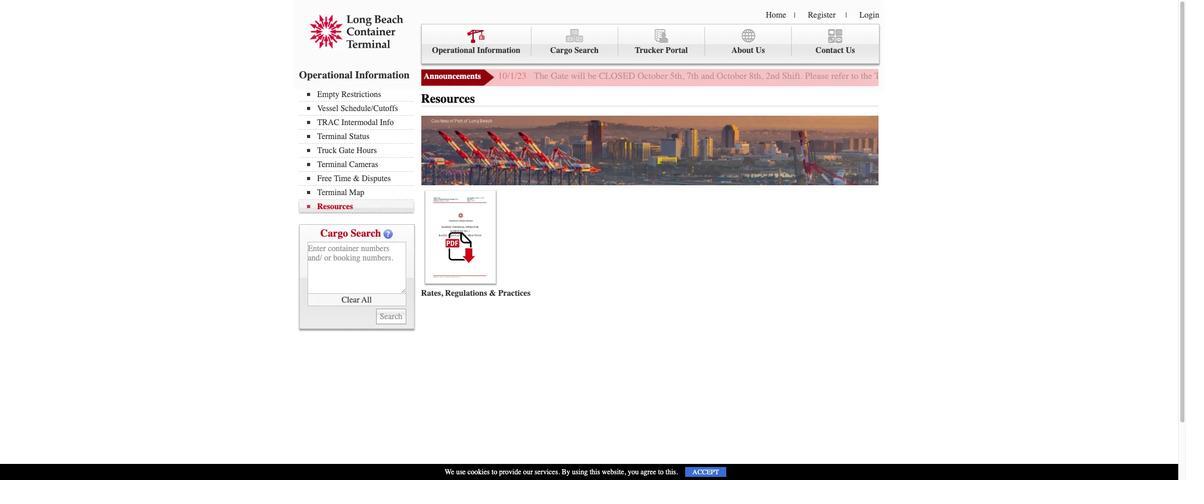 Task type: locate. For each thing, give the bounding box(es) containing it.
1 vertical spatial information
[[355, 69, 410, 81]]

1 vertical spatial &
[[489, 289, 496, 298]]

0 horizontal spatial gate
[[339, 146, 355, 155]]

2 october from the left
[[717, 70, 747, 82]]

october
[[638, 70, 668, 82], [717, 70, 747, 82]]

home
[[766, 10, 787, 20]]

0 vertical spatial resources
[[421, 91, 475, 106]]

0 horizontal spatial |
[[794, 11, 796, 20]]

1 horizontal spatial october
[[717, 70, 747, 82]]

& right the time
[[353, 174, 360, 184]]

1 horizontal spatial cargo
[[551, 46, 573, 55]]

please
[[806, 70, 829, 82]]

1 horizontal spatial operational
[[432, 46, 475, 55]]

2 the from the left
[[1081, 70, 1093, 82]]

search
[[575, 46, 599, 55], [351, 228, 381, 240]]

agree
[[641, 468, 657, 477]]

1 horizontal spatial information
[[477, 46, 521, 55]]

us inside 'link'
[[756, 46, 765, 55]]

cameras
[[349, 160, 378, 169]]

0 horizontal spatial information
[[355, 69, 410, 81]]

trucker portal link
[[619, 27, 705, 56]]

hours
[[919, 70, 942, 82], [357, 146, 377, 155]]

1 for from the left
[[983, 70, 993, 82]]

1 terminal from the top
[[317, 132, 347, 141]]

1 october from the left
[[638, 70, 668, 82]]

website,
[[602, 468, 626, 477]]

&
[[353, 174, 360, 184], [489, 289, 496, 298]]

for
[[983, 70, 993, 82], [1068, 70, 1079, 82]]

| left login link
[[846, 11, 847, 20]]

0 vertical spatial information
[[477, 46, 521, 55]]

the left the week.
[[1081, 70, 1093, 82]]

regulations
[[445, 289, 487, 298]]

the
[[534, 70, 549, 82]]

operational information inside menu bar
[[432, 46, 521, 55]]

| right the 'home' link
[[794, 11, 796, 20]]

cargo down the 'resources' link
[[321, 228, 348, 240]]

information up "restrictions"
[[355, 69, 410, 81]]

0 horizontal spatial to
[[492, 468, 498, 477]]

cargo
[[551, 46, 573, 55], [321, 228, 348, 240]]

hours left web
[[919, 70, 942, 82]]

information
[[477, 46, 521, 55], [355, 69, 410, 81]]

this
[[590, 468, 600, 477]]

terminal map link
[[307, 188, 414, 198]]

cargo up will
[[551, 46, 573, 55]]

gate left web
[[899, 70, 917, 82]]

details
[[1041, 70, 1066, 82]]

us right about
[[756, 46, 765, 55]]

resources down map
[[317, 202, 353, 212]]

october right and
[[717, 70, 747, 82]]

login
[[860, 10, 880, 20]]

0 horizontal spatial cargo
[[321, 228, 348, 240]]

operational inside operational information link
[[432, 46, 475, 55]]

to right refer
[[852, 70, 859, 82]]

terminal up free
[[317, 160, 347, 169]]

clear
[[342, 296, 360, 305]]

to
[[852, 70, 859, 82], [492, 468, 498, 477], [658, 468, 664, 477]]

0 horizontal spatial truck
[[317, 146, 337, 155]]

None submit
[[376, 309, 406, 325]]

resources down the announcements
[[421, 91, 475, 106]]

0 vertical spatial cargo search
[[551, 46, 599, 55]]

menu bar containing operational information
[[421, 24, 880, 64]]

0 vertical spatial operational information
[[432, 46, 521, 55]]

2nd
[[766, 70, 780, 82]]

free time & disputes link
[[307, 174, 414, 184]]

rates,
[[421, 289, 443, 298]]

cargo search down the 'resources' link
[[321, 228, 381, 240]]

operational up the announcements
[[432, 46, 475, 55]]

terminal cameras link
[[307, 160, 414, 169]]

about us
[[732, 46, 765, 55]]

1 vertical spatial resources
[[317, 202, 353, 212]]

resources
[[421, 91, 475, 106], [317, 202, 353, 212]]

2 horizontal spatial gate
[[899, 70, 917, 82]]

0 vertical spatial &
[[353, 174, 360, 184]]

october left 5th,
[[638, 70, 668, 82]]

gate
[[551, 70, 569, 82], [899, 70, 917, 82], [339, 146, 355, 155]]

1 vertical spatial operational information
[[299, 69, 410, 81]]

terminal down free
[[317, 188, 347, 198]]

us right contact
[[846, 46, 856, 55]]

information up 10/1/23
[[477, 46, 521, 55]]

gate inside the empty restrictions vessel schedule/cutoffs trac intermodal info terminal status truck gate hours terminal cameras free time & disputes terminal map resources
[[339, 146, 355, 155]]

shift.
[[783, 70, 803, 82]]

0 horizontal spatial the
[[861, 70, 873, 82]]

1 horizontal spatial search
[[575, 46, 599, 55]]

gate down status
[[339, 146, 355, 155]]

intermodal
[[342, 118, 378, 127]]

1 vertical spatial menu bar
[[299, 89, 419, 214]]

cargo search
[[551, 46, 599, 55], [321, 228, 381, 240]]

truck
[[875, 70, 897, 82], [317, 146, 337, 155]]

0 horizontal spatial menu bar
[[299, 89, 419, 214]]

disputes
[[362, 174, 391, 184]]

terminal
[[317, 132, 347, 141], [317, 160, 347, 169], [317, 188, 347, 198]]

1 vertical spatial terminal
[[317, 160, 347, 169]]

to left provide
[[492, 468, 498, 477]]

0 horizontal spatial for
[[983, 70, 993, 82]]

1 horizontal spatial cargo search
[[551, 46, 599, 55]]

1 the from the left
[[861, 70, 873, 82]]

trucker portal
[[635, 46, 688, 55]]

to left this.
[[658, 468, 664, 477]]

7th
[[687, 70, 699, 82]]

hours up cameras
[[357, 146, 377, 155]]

schedule/cutoffs
[[341, 104, 398, 113]]

portal
[[666, 46, 688, 55]]

time
[[334, 174, 351, 184]]

rates, regulations & practices
[[421, 289, 531, 298]]

resources link
[[307, 202, 414, 212]]

terminal down trac
[[317, 132, 347, 141]]

|
[[794, 11, 796, 20], [846, 11, 847, 20]]

2 vertical spatial terminal
[[317, 188, 347, 198]]

login link
[[860, 10, 880, 20]]

menu bar
[[421, 24, 880, 64], [299, 89, 419, 214]]

truck inside the empty restrictions vessel schedule/cutoffs trac intermodal info terminal status truck gate hours terminal cameras free time & disputes terminal map resources
[[317, 146, 337, 155]]

operational up empty
[[299, 69, 353, 81]]

1 vertical spatial cargo search
[[321, 228, 381, 240]]

truck right refer
[[875, 70, 897, 82]]

1 horizontal spatial us
[[846, 46, 856, 55]]

1 vertical spatial hours
[[357, 146, 377, 155]]

1 horizontal spatial the
[[1081, 70, 1093, 82]]

operational
[[432, 46, 475, 55], [299, 69, 353, 81]]

0 horizontal spatial resources
[[317, 202, 353, 212]]

10/1/23 the gate will be closed october 5th, 7th and october 8th, 2nd shift. please refer to the truck gate hours web page for further gate details for the week.
[[498, 70, 1117, 82]]

truck down trac
[[317, 146, 337, 155]]

cargo search up will
[[551, 46, 599, 55]]

0 horizontal spatial search
[[351, 228, 381, 240]]

about
[[732, 46, 754, 55]]

clear all button
[[307, 294, 406, 307]]

search up be
[[575, 46, 599, 55]]

Enter container numbers and/ or booking numbers.  text field
[[307, 242, 406, 294]]

1 horizontal spatial for
[[1068, 70, 1079, 82]]

contact
[[816, 46, 844, 55]]

1 vertical spatial truck
[[317, 146, 337, 155]]

gate right the
[[551, 70, 569, 82]]

1 horizontal spatial |
[[846, 11, 847, 20]]

0 vertical spatial operational
[[432, 46, 475, 55]]

cargo search link
[[532, 27, 619, 56]]

resources inside the empty restrictions vessel schedule/cutoffs trac intermodal info terminal status truck gate hours terminal cameras free time & disputes terminal map resources
[[317, 202, 353, 212]]

operational information up the announcements
[[432, 46, 521, 55]]

1 vertical spatial operational
[[299, 69, 353, 81]]

info
[[380, 118, 394, 127]]

operational information link
[[422, 27, 532, 56]]

1 horizontal spatial resources
[[421, 91, 475, 106]]

0 vertical spatial truck
[[875, 70, 897, 82]]

the
[[861, 70, 873, 82], [1081, 70, 1093, 82]]

0 vertical spatial terminal
[[317, 132, 347, 141]]

0 horizontal spatial &
[[353, 174, 360, 184]]

the right refer
[[861, 70, 873, 82]]

0 vertical spatial search
[[575, 46, 599, 55]]

us
[[756, 46, 765, 55], [846, 46, 856, 55]]

2 us from the left
[[846, 46, 856, 55]]

0 horizontal spatial october
[[638, 70, 668, 82]]

1 us from the left
[[756, 46, 765, 55]]

we
[[445, 468, 455, 477]]

we use cookies to provide our services. by using this website, you agree to this.
[[445, 468, 678, 477]]

1 horizontal spatial menu bar
[[421, 24, 880, 64]]

for right details at the right top of page
[[1068, 70, 1079, 82]]

0 horizontal spatial us
[[756, 46, 765, 55]]

0 horizontal spatial hours
[[357, 146, 377, 155]]

operational information up "empty restrictions" link
[[299, 69, 410, 81]]

this.
[[666, 468, 678, 477]]

0 vertical spatial cargo
[[551, 46, 573, 55]]

1 horizontal spatial operational information
[[432, 46, 521, 55]]

search down the 'resources' link
[[351, 228, 381, 240]]

operational information
[[432, 46, 521, 55], [299, 69, 410, 81]]

for right page
[[983, 70, 993, 82]]

0 vertical spatial hours
[[919, 70, 942, 82]]

us for contact us
[[846, 46, 856, 55]]

accept
[[693, 469, 719, 477]]

& left the practices
[[489, 289, 496, 298]]

hours inside the empty restrictions vessel schedule/cutoffs trac intermodal info terminal status truck gate hours terminal cameras free time & disputes terminal map resources
[[357, 146, 377, 155]]

& inside the empty restrictions vessel schedule/cutoffs trac intermodal info terminal status truck gate hours terminal cameras free time & disputes terminal map resources
[[353, 174, 360, 184]]

0 vertical spatial menu bar
[[421, 24, 880, 64]]



Task type: describe. For each thing, give the bounding box(es) containing it.
2 | from the left
[[846, 11, 847, 20]]

empty
[[317, 90, 340, 99]]

gate
[[1024, 70, 1039, 82]]

status
[[349, 132, 370, 141]]

menu bar containing empty restrictions
[[299, 89, 419, 214]]

empty restrictions link
[[307, 90, 414, 99]]

use
[[456, 468, 466, 477]]

clear all
[[342, 296, 372, 305]]

week.
[[1095, 70, 1117, 82]]

register link
[[808, 10, 836, 20]]

2 terminal from the top
[[317, 160, 347, 169]]

empty restrictions vessel schedule/cutoffs trac intermodal info terminal status truck gate hours terminal cameras free time & disputes terminal map resources
[[317, 90, 398, 212]]

provide
[[499, 468, 522, 477]]

our
[[523, 468, 533, 477]]

3 terminal from the top
[[317, 188, 347, 198]]

page
[[962, 70, 980, 82]]

us for about us
[[756, 46, 765, 55]]

1 horizontal spatial truck
[[875, 70, 897, 82]]

1 vertical spatial cargo
[[321, 228, 348, 240]]

map
[[349, 188, 365, 198]]

rates, regulations & practices link
[[421, 289, 531, 298]]

trac intermodal info link
[[307, 118, 414, 127]]

5th,
[[670, 70, 685, 82]]

truck gate hours link
[[307, 146, 414, 155]]

will
[[571, 70, 586, 82]]

1 horizontal spatial hours
[[919, 70, 942, 82]]

vessel
[[317, 104, 339, 113]]

practices
[[498, 289, 531, 298]]

using
[[572, 468, 588, 477]]

closed
[[599, 70, 636, 82]]

vessel schedule/cutoffs link
[[307, 104, 414, 113]]

register
[[808, 10, 836, 20]]

services.
[[535, 468, 560, 477]]

accept button
[[686, 468, 727, 478]]

and
[[701, 70, 715, 82]]

cargo search inside cargo search link
[[551, 46, 599, 55]]

web
[[945, 70, 960, 82]]

trucker
[[635, 46, 664, 55]]

1 vertical spatial search
[[351, 228, 381, 240]]

announcements
[[424, 72, 481, 81]]

home link
[[766, 10, 787, 20]]

further
[[996, 70, 1021, 82]]

contact us
[[816, 46, 856, 55]]

all
[[362, 296, 372, 305]]

about us link
[[705, 27, 792, 56]]

1 | from the left
[[794, 11, 796, 20]]

0 horizontal spatial operational information
[[299, 69, 410, 81]]

restrictions
[[342, 90, 381, 99]]

1 horizontal spatial gate
[[551, 70, 569, 82]]

you
[[628, 468, 639, 477]]

free
[[317, 174, 332, 184]]

8th,
[[750, 70, 764, 82]]

cargo inside menu bar
[[551, 46, 573, 55]]

be
[[588, 70, 597, 82]]

refer
[[832, 70, 849, 82]]

1 horizontal spatial &
[[489, 289, 496, 298]]

0 horizontal spatial operational
[[299, 69, 353, 81]]

1 horizontal spatial to
[[658, 468, 664, 477]]

10/1/23
[[498, 70, 527, 82]]

0 horizontal spatial cargo search
[[321, 228, 381, 240]]

cookies
[[468, 468, 490, 477]]

contact us link
[[792, 27, 879, 56]]

trac
[[317, 118, 340, 127]]

terminal status link
[[307, 132, 414, 141]]

2 for from the left
[[1068, 70, 1079, 82]]

by
[[562, 468, 571, 477]]

2 horizontal spatial to
[[852, 70, 859, 82]]



Task type: vqa. For each thing, say whether or not it's contained in the screenshot.
us
yes



